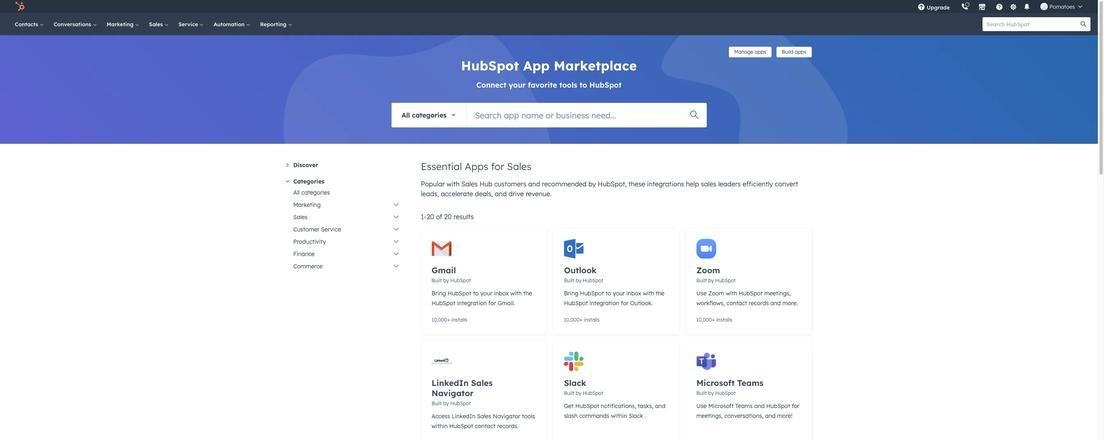 Task type: describe. For each thing, give the bounding box(es) containing it.
manage apps link
[[729, 47, 772, 57]]

all categories inside popup button
[[402, 111, 447, 119]]

linkedin inside linkedin sales navigator built by hubspot
[[432, 379, 469, 389]]

drive
[[509, 190, 524, 198]]

results
[[454, 213, 474, 221]]

10,000 + installs for zoom
[[697, 317, 732, 324]]

hubspot inside use microsoft teams and hubspot for meetings, conversations, and more!
[[767, 403, 791, 411]]

hubspot app marketplace link
[[461, 57, 637, 74]]

microsoft teams built by hubspot
[[697, 379, 764, 397]]

essential
[[421, 161, 462, 173]]

linkedin inside access linkedin sales navigator tools within hubspot contact records.
[[452, 413, 476, 421]]

hub
[[480, 180, 493, 188]]

1 vertical spatial marketing
[[293, 202, 321, 209]]

slack inside get hubspot notifications, tasks, and slash commands within slack
[[629, 413, 643, 420]]

use for zoom
[[697, 290, 707, 298]]

for inside bring hubspot to your inbox with the hubspot integration for gmail.
[[489, 300, 496, 308]]

outlook.
[[630, 300, 653, 308]]

for inside bring hubspot to your inbox with the hubspot integration for outlook.
[[621, 300, 629, 308]]

outlook built by hubspot
[[564, 266, 604, 284]]

navigator inside linkedin sales navigator built by hubspot
[[432, 389, 474, 399]]

meetings, inside use zoom with hubspot meetings, workflows, contact records and more.
[[765, 290, 791, 298]]

favorite
[[528, 80, 557, 90]]

navigator inside access linkedin sales navigator tools within hubspot contact records.
[[493, 413, 521, 421]]

0 horizontal spatial service
[[178, 21, 200, 28]]

pomatoes button
[[1036, 0, 1088, 13]]

hubspot inside gmail built by hubspot
[[451, 278, 471, 284]]

conversations link
[[49, 13, 102, 35]]

these
[[629, 180, 646, 188]]

upgrade image
[[918, 4, 926, 11]]

all categories button
[[392, 103, 466, 128]]

essential apps for sales
[[421, 161, 532, 173]]

tasks,
[[638, 403, 654, 411]]

hubspot inside get hubspot notifications, tasks, and slash commands within slack
[[576, 403, 600, 411]]

access
[[432, 413, 450, 421]]

customer service
[[293, 226, 341, 234]]

bring hubspot to your inbox with the hubspot integration for gmail.
[[432, 290, 532, 308]]

calling icon image
[[962, 3, 969, 11]]

by inside zoom built by hubspot
[[708, 278, 714, 284]]

hubspot inside outlook built by hubspot
[[583, 278, 604, 284]]

service link
[[174, 13, 209, 35]]

10,000 + installs for outlook
[[564, 317, 600, 324]]

1-
[[421, 213, 427, 221]]

linkedin sales navigator built by hubspot
[[432, 379, 493, 407]]

customer
[[293, 226, 320, 234]]

calling icon button
[[958, 1, 972, 12]]

integration for outlook
[[590, 300, 620, 308]]

Search app name or business need... search field
[[467, 103, 707, 128]]

upgrade
[[927, 4, 950, 11]]

and inside get hubspot notifications, tasks, and slash commands within slack
[[655, 403, 666, 411]]

marketplaces image
[[979, 4, 986, 11]]

slack built by hubspot
[[564, 379, 604, 397]]

integration for gmail
[[457, 300, 487, 308]]

1-20 of 20 results
[[421, 213, 474, 221]]

conversations
[[54, 21, 93, 28]]

for right the apps
[[491, 161, 504, 173]]

built for slack
[[564, 391, 575, 397]]

inbox for outlook
[[627, 290, 642, 298]]

build
[[782, 49, 794, 55]]

connect
[[476, 80, 507, 90]]

to for gmail
[[473, 290, 479, 298]]

search button
[[1077, 17, 1091, 31]]

by inside gmail built by hubspot
[[444, 278, 449, 284]]

contact inside access linkedin sales navigator tools within hubspot contact records.
[[475, 423, 496, 431]]

records.
[[497, 423, 519, 431]]

teams inside microsoft teams built by hubspot
[[738, 379, 764, 389]]

marketplaces button
[[974, 0, 991, 13]]

reporting link
[[255, 13, 297, 35]]

contacts
[[15, 21, 40, 28]]

conversations,
[[725, 413, 764, 420]]

search image
[[1081, 21, 1087, 27]]

teams inside use microsoft teams and hubspot for meetings, conversations, and more!
[[736, 403, 753, 411]]

built inside linkedin sales navigator built by hubspot
[[432, 401, 442, 407]]

commerce link
[[288, 261, 408, 273]]

app
[[523, 57, 550, 74]]

hubspot link
[[10, 2, 31, 11]]

sales
[[701, 180, 717, 188]]

and down customers
[[495, 190, 507, 198]]

customers
[[494, 180, 527, 188]]

for inside use microsoft teams and hubspot for meetings, conversations, and more!
[[792, 403, 800, 411]]

with inside popular with sales hub customers and recommended by hubspot, these integrations help sales leaders efficiently convert leads, accelerate deals, and drive revenue.
[[447, 180, 460, 188]]

zoom built by hubspot
[[697, 266, 736, 284]]

10,000 + installs for gmail
[[432, 317, 468, 324]]

hubspot inside use zoom with hubspot meetings, workflows, contact records and more.
[[739, 290, 763, 298]]

popular
[[421, 180, 445, 188]]

build apps link
[[777, 47, 812, 57]]

sales inside access linkedin sales navigator tools within hubspot contact records.
[[477, 413, 491, 421]]

gmail.
[[498, 300, 515, 308]]

1 vertical spatial categories
[[301, 189, 330, 197]]

commerce
[[293, 263, 323, 271]]

gmail
[[432, 266, 456, 276]]

gmail built by hubspot
[[432, 266, 471, 284]]

microsoft inside use microsoft teams and hubspot for meetings, conversations, and more!
[[709, 403, 734, 411]]

of
[[436, 213, 442, 221]]

built for gmail
[[432, 278, 442, 284]]

recommended
[[542, 180, 587, 188]]

help button
[[993, 0, 1007, 13]]

apps
[[465, 161, 489, 173]]

reporting
[[260, 21, 288, 28]]

notifications button
[[1020, 0, 1034, 13]]

notifications,
[[601, 403, 636, 411]]

use microsoft teams and hubspot for meetings, conversations, and more!
[[697, 403, 800, 420]]

all categories link
[[288, 187, 408, 199]]

finance link
[[288, 248, 408, 261]]

to for outlook
[[606, 290, 611, 298]]

accelerate
[[441, 190, 473, 198]]

1 horizontal spatial marketing link
[[288, 199, 408, 211]]

hubspot inside slack built by hubspot
[[583, 391, 604, 397]]

get hubspot notifications, tasks, and slash commands within slack
[[564, 403, 666, 420]]

categories button
[[285, 177, 408, 187]]

integrations
[[647, 180, 685, 188]]

use zoom with hubspot meetings, workflows, contact records and more.
[[697, 290, 798, 308]]

zoom inside zoom built by hubspot
[[697, 266, 720, 276]]

convert
[[775, 180, 799, 188]]

with inside use zoom with hubspot meetings, workflows, contact records and more.
[[726, 290, 738, 298]]

manage apps
[[735, 49, 767, 55]]

sales inside popular with sales hub customers and recommended by hubspot, these integrations help sales leaders efficiently convert leads, accelerate deals, and drive revenue.
[[462, 180, 478, 188]]

and up revenue.
[[528, 180, 540, 188]]

10,000 for zoom
[[697, 317, 712, 324]]

help image
[[996, 4, 1004, 11]]

records
[[749, 300, 769, 308]]

help
[[686, 180, 699, 188]]

hubspot inside microsoft teams built by hubspot
[[716, 391, 736, 397]]

within inside access linkedin sales navigator tools within hubspot contact records.
[[432, 423, 448, 431]]

by inside slack built by hubspot
[[576, 391, 582, 397]]

your for outlook
[[613, 290, 625, 298]]

hubspot image
[[15, 2, 25, 11]]

discover button
[[286, 161, 408, 170]]

hubspot,
[[598, 180, 627, 188]]

automation link
[[209, 13, 255, 35]]

commands
[[579, 413, 610, 420]]



Task type: locate. For each thing, give the bounding box(es) containing it.
meetings,
[[765, 290, 791, 298], [697, 413, 723, 420]]

with inside bring hubspot to your inbox with the hubspot integration for gmail.
[[511, 290, 522, 298]]

0 vertical spatial marketing link
[[102, 13, 144, 35]]

productivity link
[[288, 236, 408, 248]]

the for gmail
[[524, 290, 532, 298]]

1 integration from the left
[[457, 300, 487, 308]]

0 vertical spatial zoom
[[697, 266, 720, 276]]

1 horizontal spatial all categories
[[402, 111, 447, 119]]

1 10,000 + installs from the left
[[432, 317, 468, 324]]

10,000
[[432, 317, 447, 324], [564, 317, 580, 324], [697, 317, 712, 324]]

tools
[[560, 80, 578, 90], [522, 413, 535, 421]]

1 inbox from the left
[[494, 290, 509, 298]]

connect your favorite tools to hubspot
[[476, 80, 622, 90]]

integration left gmail.
[[457, 300, 487, 308]]

0 vertical spatial teams
[[738, 379, 764, 389]]

0 horizontal spatial bring
[[432, 290, 446, 298]]

with up gmail.
[[511, 290, 522, 298]]

2 apps from the left
[[795, 49, 807, 55]]

1 vertical spatial sales link
[[288, 211, 408, 224]]

bring down outlook built by hubspot
[[564, 290, 579, 298]]

installs for outlook
[[584, 317, 600, 324]]

productivity
[[293, 239, 326, 246]]

slack down the tasks,
[[629, 413, 643, 420]]

manage
[[735, 49, 754, 55]]

installs down bring hubspot to your inbox with the hubspot integration for outlook.
[[584, 317, 600, 324]]

use inside use zoom with hubspot meetings, workflows, contact records and more.
[[697, 290, 707, 298]]

all inside the all categories popup button
[[402, 111, 410, 119]]

integration down outlook built by hubspot
[[590, 300, 620, 308]]

10,000 + installs down bring hubspot to your inbox with the hubspot integration for outlook.
[[564, 317, 600, 324]]

0 vertical spatial navigator
[[432, 389, 474, 399]]

0 horizontal spatial slack
[[564, 379, 586, 389]]

sales up customer in the left of the page
[[293, 214, 308, 221]]

apps for manage apps
[[755, 49, 767, 55]]

linkedin right access
[[452, 413, 476, 421]]

bring down gmail built by hubspot
[[432, 290, 446, 298]]

settings image
[[1010, 3, 1017, 11]]

10,000 for outlook
[[564, 317, 580, 324]]

by inside microsoft teams built by hubspot
[[708, 391, 714, 397]]

contacts link
[[10, 13, 49, 35]]

2 bring from the left
[[564, 290, 579, 298]]

with up the accelerate
[[447, 180, 460, 188]]

sales
[[149, 21, 165, 28], [507, 161, 532, 173], [462, 180, 478, 188], [293, 214, 308, 221], [471, 379, 493, 389], [477, 413, 491, 421]]

1 horizontal spatial 10,000
[[564, 317, 580, 324]]

integration inside bring hubspot to your inbox with the hubspot integration for gmail.
[[457, 300, 487, 308]]

1 bring from the left
[[432, 290, 446, 298]]

0 horizontal spatial within
[[432, 423, 448, 431]]

finance
[[293, 251, 315, 258]]

0 horizontal spatial 10,000 + installs
[[432, 317, 468, 324]]

built inside outlook built by hubspot
[[564, 278, 575, 284]]

0 vertical spatial sales link
[[144, 13, 174, 35]]

discover
[[293, 162, 318, 169]]

zoom
[[697, 266, 720, 276], [709, 290, 725, 298]]

bring inside bring hubspot to your inbox with the hubspot integration for outlook.
[[564, 290, 579, 298]]

1 apps from the left
[[755, 49, 767, 55]]

use inside use microsoft teams and hubspot for meetings, conversations, and more!
[[697, 403, 707, 411]]

1 vertical spatial service
[[321, 226, 341, 234]]

0 vertical spatial use
[[697, 290, 707, 298]]

1 horizontal spatial all
[[402, 111, 410, 119]]

1 vertical spatial all
[[293, 189, 300, 197]]

categories
[[293, 178, 325, 186]]

slack inside slack built by hubspot
[[564, 379, 586, 389]]

1 use from the top
[[697, 290, 707, 298]]

revenue.
[[526, 190, 552, 198]]

2 use from the top
[[697, 403, 707, 411]]

microsoft
[[697, 379, 735, 389], [709, 403, 734, 411]]

1 vertical spatial microsoft
[[709, 403, 734, 411]]

build apps
[[782, 49, 807, 55]]

bring
[[432, 290, 446, 298], [564, 290, 579, 298]]

slash
[[564, 413, 578, 420]]

1 vertical spatial within
[[432, 423, 448, 431]]

+ down bring hubspot to your inbox with the hubspot integration for outlook.
[[580, 317, 583, 324]]

meetings, left conversations,
[[697, 413, 723, 420]]

within
[[611, 413, 627, 420], [432, 423, 448, 431]]

0 horizontal spatial installs
[[452, 317, 468, 324]]

by inside popular with sales hub customers and recommended by hubspot, these integrations help sales leaders efficiently convert leads, accelerate deals, and drive revenue.
[[589, 180, 596, 188]]

2 horizontal spatial 10,000 + installs
[[697, 317, 732, 324]]

built inside zoom built by hubspot
[[697, 278, 707, 284]]

1 vertical spatial all categories
[[293, 189, 330, 197]]

use for microsoft
[[697, 403, 707, 411]]

built for outlook
[[564, 278, 575, 284]]

1 horizontal spatial the
[[656, 290, 665, 298]]

contact left records. at the left
[[475, 423, 496, 431]]

+ down workflows,
[[712, 317, 715, 324]]

caret image
[[286, 163, 288, 167]]

0 vertical spatial categories
[[412, 111, 447, 119]]

service up productivity link
[[321, 226, 341, 234]]

bring inside bring hubspot to your inbox with the hubspot integration for gmail.
[[432, 290, 446, 298]]

1 horizontal spatial tools
[[560, 80, 578, 90]]

1 vertical spatial navigator
[[493, 413, 521, 421]]

the for outlook
[[656, 290, 665, 298]]

the
[[524, 290, 532, 298], [656, 290, 665, 298]]

3 installs from the left
[[717, 317, 732, 324]]

linkedin
[[432, 379, 469, 389], [452, 413, 476, 421]]

Search HubSpot search field
[[983, 17, 1084, 31]]

built inside gmail built by hubspot
[[432, 278, 442, 284]]

+ for gmail
[[447, 317, 450, 324]]

for left gmail.
[[489, 300, 496, 308]]

with up the outlook. in the bottom of the page
[[643, 290, 654, 298]]

2 horizontal spatial +
[[712, 317, 715, 324]]

your
[[509, 80, 526, 90], [481, 290, 493, 298], [613, 290, 625, 298]]

and left more!
[[765, 413, 776, 420]]

0 horizontal spatial all
[[293, 189, 300, 197]]

use down microsoft teams built by hubspot
[[697, 403, 707, 411]]

0 horizontal spatial all categories
[[293, 189, 330, 197]]

1 horizontal spatial installs
[[584, 317, 600, 324]]

automation
[[214, 21, 246, 28]]

service
[[178, 21, 200, 28], [321, 226, 341, 234]]

with inside bring hubspot to your inbox with the hubspot integration for outlook.
[[643, 290, 654, 298]]

0 horizontal spatial the
[[524, 290, 532, 298]]

0 vertical spatial slack
[[564, 379, 586, 389]]

to inside bring hubspot to your inbox with the hubspot integration for outlook.
[[606, 290, 611, 298]]

within down access
[[432, 423, 448, 431]]

1 horizontal spatial your
[[509, 80, 526, 90]]

1 horizontal spatial apps
[[795, 49, 807, 55]]

1 + from the left
[[447, 317, 450, 324]]

slack
[[564, 379, 586, 389], [629, 413, 643, 420]]

with
[[447, 180, 460, 188], [511, 290, 522, 298], [643, 290, 654, 298], [726, 290, 738, 298]]

menu item
[[956, 0, 958, 13]]

installs for zoom
[[717, 317, 732, 324]]

meetings, up more. on the right of the page
[[765, 290, 791, 298]]

with down zoom built by hubspot
[[726, 290, 738, 298]]

1 vertical spatial meetings,
[[697, 413, 723, 420]]

pomatoes
[[1050, 3, 1075, 10]]

0 horizontal spatial inbox
[[494, 290, 509, 298]]

hubspot inside linkedin sales navigator built by hubspot
[[451, 401, 471, 407]]

3 10,000 from the left
[[697, 317, 712, 324]]

1 horizontal spatial 10,000 + installs
[[564, 317, 600, 324]]

get
[[564, 403, 574, 411]]

sales down linkedin sales navigator built by hubspot
[[477, 413, 491, 421]]

navigator up records. at the left
[[493, 413, 521, 421]]

2 + from the left
[[580, 317, 583, 324]]

1 horizontal spatial +
[[580, 317, 583, 324]]

for
[[491, 161, 504, 173], [489, 300, 496, 308], [621, 300, 629, 308], [792, 403, 800, 411]]

0 vertical spatial meetings,
[[765, 290, 791, 298]]

efficiently
[[743, 180, 773, 188]]

deals,
[[475, 190, 493, 198]]

0 horizontal spatial tools
[[522, 413, 535, 421]]

1 the from the left
[[524, 290, 532, 298]]

hubspot inside zoom built by hubspot
[[716, 278, 736, 284]]

10,000 + installs down bring hubspot to your inbox with the hubspot integration for gmail. in the left bottom of the page
[[432, 317, 468, 324]]

sales up access linkedin sales navigator tools within hubspot contact records.
[[471, 379, 493, 389]]

contact inside use zoom with hubspot meetings, workflows, contact records and more.
[[727, 300, 747, 308]]

all categories
[[402, 111, 447, 119], [293, 189, 330, 197]]

inbox inside bring hubspot to your inbox with the hubspot integration for gmail.
[[494, 290, 509, 298]]

0 horizontal spatial sales link
[[144, 13, 174, 35]]

contact left records
[[727, 300, 747, 308]]

1 vertical spatial linkedin
[[452, 413, 476, 421]]

teams up conversations,
[[736, 403, 753, 411]]

slack up the get
[[564, 379, 586, 389]]

tyler black image
[[1041, 3, 1048, 10]]

0 horizontal spatial categories
[[301, 189, 330, 197]]

1 vertical spatial contact
[[475, 423, 496, 431]]

sales up customers
[[507, 161, 532, 173]]

marketing
[[107, 21, 135, 28], [293, 202, 321, 209]]

2 installs from the left
[[584, 317, 600, 324]]

more!
[[778, 413, 793, 420]]

+ for zoom
[[712, 317, 715, 324]]

navigator up access
[[432, 389, 474, 399]]

installs
[[452, 317, 468, 324], [584, 317, 600, 324], [717, 317, 732, 324]]

10,000 for gmail
[[432, 317, 447, 324]]

1 horizontal spatial bring
[[564, 290, 579, 298]]

+ down bring hubspot to your inbox with the hubspot integration for gmail. in the left bottom of the page
[[447, 317, 450, 324]]

2 inbox from the left
[[627, 290, 642, 298]]

for up more!
[[792, 403, 800, 411]]

1 vertical spatial marketing link
[[288, 199, 408, 211]]

0 horizontal spatial marketing link
[[102, 13, 144, 35]]

1 horizontal spatial service
[[321, 226, 341, 234]]

2 horizontal spatial your
[[613, 290, 625, 298]]

1 horizontal spatial integration
[[590, 300, 620, 308]]

20 right of
[[444, 213, 452, 221]]

apps for build apps
[[795, 49, 807, 55]]

and inside use zoom with hubspot meetings, workflows, contact records and more.
[[771, 300, 781, 308]]

installs for gmail
[[452, 317, 468, 324]]

apps
[[755, 49, 767, 55], [795, 49, 807, 55]]

0 horizontal spatial meetings,
[[697, 413, 723, 420]]

0 vertical spatial all
[[402, 111, 410, 119]]

and right the tasks,
[[655, 403, 666, 411]]

contact
[[727, 300, 747, 308], [475, 423, 496, 431]]

0 horizontal spatial marketing
[[107, 21, 135, 28]]

1 horizontal spatial inbox
[[627, 290, 642, 298]]

1 vertical spatial tools
[[522, 413, 535, 421]]

inbox
[[494, 290, 509, 298], [627, 290, 642, 298]]

10,000 + installs down workflows,
[[697, 317, 732, 324]]

access linkedin sales navigator tools within hubspot contact records.
[[432, 413, 535, 431]]

1 horizontal spatial meetings,
[[765, 290, 791, 298]]

caret image
[[286, 181, 289, 183]]

1 horizontal spatial contact
[[727, 300, 747, 308]]

outlook
[[564, 266, 597, 276]]

the inside bring hubspot to your inbox with the hubspot integration for outlook.
[[656, 290, 665, 298]]

1 horizontal spatial marketing
[[293, 202, 321, 209]]

your inside bring hubspot to your inbox with the hubspot integration for outlook.
[[613, 290, 625, 298]]

3 10,000 + installs from the left
[[697, 317, 732, 324]]

0 horizontal spatial to
[[473, 290, 479, 298]]

1 vertical spatial teams
[[736, 403, 753, 411]]

1 vertical spatial use
[[697, 403, 707, 411]]

1 10,000 from the left
[[432, 317, 447, 324]]

marketing link
[[102, 13, 144, 35], [288, 199, 408, 211]]

inbox up the outlook. in the bottom of the page
[[627, 290, 642, 298]]

leads,
[[421, 190, 439, 198]]

inbox up gmail.
[[494, 290, 509, 298]]

+ for outlook
[[580, 317, 583, 324]]

zoom inside use zoom with hubspot meetings, workflows, contact records and more.
[[709, 290, 725, 298]]

more.
[[783, 300, 798, 308]]

built for zoom
[[697, 278, 707, 284]]

1 horizontal spatial slack
[[629, 413, 643, 420]]

categories
[[412, 111, 447, 119], [301, 189, 330, 197]]

1 horizontal spatial within
[[611, 413, 627, 420]]

0 horizontal spatial integration
[[457, 300, 487, 308]]

1 installs from the left
[[452, 317, 468, 324]]

leaders
[[719, 180, 741, 188]]

notifications image
[[1024, 4, 1031, 11]]

2 horizontal spatial 10,000
[[697, 317, 712, 324]]

popular with sales hub customers and recommended by hubspot, these integrations help sales leaders efficiently convert leads, accelerate deals, and drive revenue.
[[421, 180, 799, 198]]

integration inside bring hubspot to your inbox with the hubspot integration for outlook.
[[590, 300, 620, 308]]

1 horizontal spatial to
[[580, 80, 587, 90]]

0 horizontal spatial navigator
[[432, 389, 474, 399]]

microsoft inside microsoft teams built by hubspot
[[697, 379, 735, 389]]

integration
[[457, 300, 487, 308], [590, 300, 620, 308]]

bring for outlook
[[564, 290, 579, 298]]

0 horizontal spatial contact
[[475, 423, 496, 431]]

0 horizontal spatial 10,000
[[432, 317, 447, 324]]

meetings, inside use microsoft teams and hubspot for meetings, conversations, and more!
[[697, 413, 723, 420]]

apps right build
[[795, 49, 807, 55]]

workflows,
[[697, 300, 725, 308]]

0 vertical spatial marketing
[[107, 21, 135, 28]]

the inside bring hubspot to your inbox with the hubspot integration for gmail.
[[524, 290, 532, 298]]

2 10,000 + installs from the left
[[564, 317, 600, 324]]

sales left service link
[[149, 21, 165, 28]]

2 10,000 from the left
[[564, 317, 580, 324]]

marketplace
[[554, 57, 637, 74]]

built inside microsoft teams built by hubspot
[[697, 391, 707, 397]]

inbox inside bring hubspot to your inbox with the hubspot integration for outlook.
[[627, 290, 642, 298]]

0 vertical spatial within
[[611, 413, 627, 420]]

1 vertical spatial zoom
[[709, 290, 725, 298]]

1 horizontal spatial 20
[[444, 213, 452, 221]]

teams up use microsoft teams and hubspot for meetings, conversations, and more!
[[738, 379, 764, 389]]

0 horizontal spatial apps
[[755, 49, 767, 55]]

your inside bring hubspot to your inbox with the hubspot integration for gmail.
[[481, 290, 493, 298]]

0 horizontal spatial your
[[481, 290, 493, 298]]

all inside all categories link
[[293, 189, 300, 197]]

service left automation
[[178, 21, 200, 28]]

tools inside access linkedin sales navigator tools within hubspot contact records.
[[522, 413, 535, 421]]

bring for gmail
[[432, 290, 446, 298]]

20 left of
[[427, 213, 434, 221]]

by
[[589, 180, 596, 188], [444, 278, 449, 284], [576, 278, 582, 284], [708, 278, 714, 284], [576, 391, 582, 397], [708, 391, 714, 397], [444, 401, 449, 407]]

within down notifications,
[[611, 413, 627, 420]]

sales inside linkedin sales navigator built by hubspot
[[471, 379, 493, 389]]

built inside slack built by hubspot
[[564, 391, 575, 397]]

0 vertical spatial tools
[[560, 80, 578, 90]]

1 vertical spatial slack
[[629, 413, 643, 420]]

sales up the accelerate
[[462, 180, 478, 188]]

2 integration from the left
[[590, 300, 620, 308]]

within inside get hubspot notifications, tasks, and slash commands within slack
[[611, 413, 627, 420]]

1 horizontal spatial categories
[[412, 111, 447, 119]]

use up workflows,
[[697, 290, 707, 298]]

inbox for gmail
[[494, 290, 509, 298]]

1 horizontal spatial sales link
[[288, 211, 408, 224]]

for left the outlook. in the bottom of the page
[[621, 300, 629, 308]]

1 horizontal spatial navigator
[[493, 413, 521, 421]]

2 horizontal spatial installs
[[717, 317, 732, 324]]

0 vertical spatial all categories
[[402, 111, 447, 119]]

0 vertical spatial microsoft
[[697, 379, 735, 389]]

hubspot app marketplace
[[461, 57, 637, 74]]

and up conversations,
[[755, 403, 765, 411]]

bring hubspot to your inbox with the hubspot integration for outlook.
[[564, 290, 665, 308]]

by inside outlook built by hubspot
[[576, 278, 582, 284]]

1 20 from the left
[[427, 213, 434, 221]]

settings link
[[1008, 2, 1019, 11]]

customer service link
[[288, 224, 408, 236]]

3 + from the left
[[712, 317, 715, 324]]

menu containing pomatoes
[[912, 0, 1089, 13]]

categories inside popup button
[[412, 111, 447, 119]]

2 20 from the left
[[444, 213, 452, 221]]

2 the from the left
[[656, 290, 665, 298]]

apps right manage
[[755, 49, 767, 55]]

10,000 + installs
[[432, 317, 468, 324], [564, 317, 600, 324], [697, 317, 732, 324]]

by inside linkedin sales navigator built by hubspot
[[444, 401, 449, 407]]

installs down bring hubspot to your inbox with the hubspot integration for gmail. in the left bottom of the page
[[452, 317, 468, 324]]

your for gmail
[[481, 290, 493, 298]]

hubspot
[[461, 57, 519, 74], [590, 80, 622, 90], [451, 278, 471, 284], [583, 278, 604, 284], [716, 278, 736, 284], [448, 290, 472, 298], [580, 290, 604, 298], [739, 290, 763, 298], [432, 300, 456, 308], [564, 300, 588, 308], [583, 391, 604, 397], [716, 391, 736, 397], [451, 401, 471, 407], [576, 403, 600, 411], [767, 403, 791, 411], [450, 423, 473, 431]]

0 horizontal spatial 20
[[427, 213, 434, 221]]

and left more. on the right of the page
[[771, 300, 781, 308]]

0 vertical spatial service
[[178, 21, 200, 28]]

menu
[[912, 0, 1089, 13]]

2 horizontal spatial to
[[606, 290, 611, 298]]

navigator
[[432, 389, 474, 399], [493, 413, 521, 421]]

0 horizontal spatial +
[[447, 317, 450, 324]]

to inside bring hubspot to your inbox with the hubspot integration for gmail.
[[473, 290, 479, 298]]

0 vertical spatial contact
[[727, 300, 747, 308]]

teams
[[738, 379, 764, 389], [736, 403, 753, 411]]

0 vertical spatial linkedin
[[432, 379, 469, 389]]

hubspot inside access linkedin sales navigator tools within hubspot contact records.
[[450, 423, 473, 431]]

linkedin up access
[[432, 379, 469, 389]]

+
[[447, 317, 450, 324], [580, 317, 583, 324], [712, 317, 715, 324]]

installs down workflows,
[[717, 317, 732, 324]]



Task type: vqa. For each thing, say whether or not it's contained in the screenshot.


